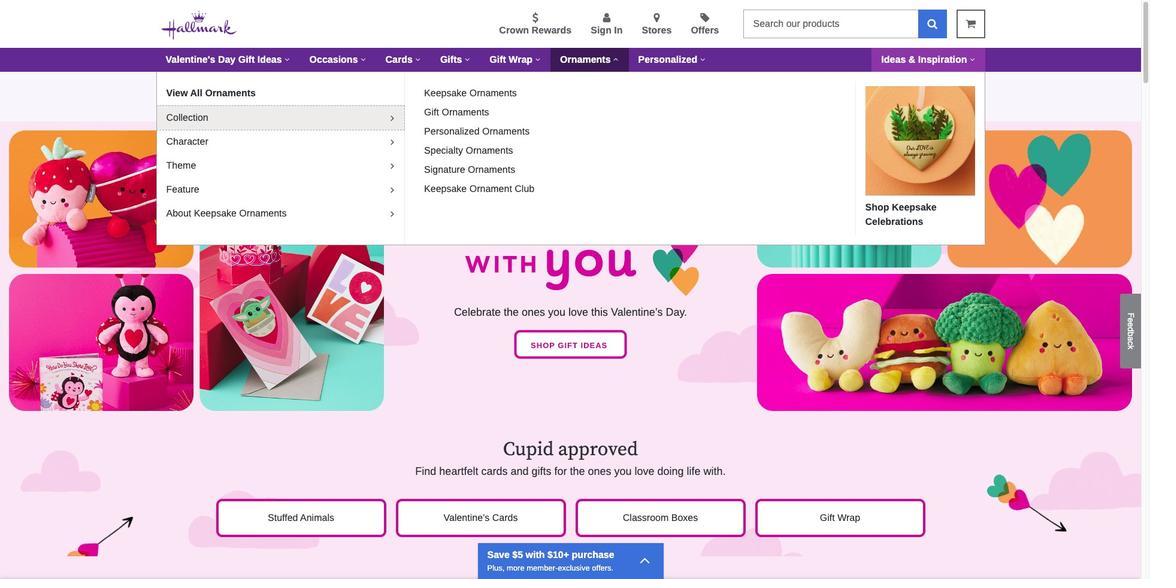 Task type: locate. For each thing, give the bounding box(es) containing it.
view all ornaments
[[166, 88, 256, 98]]

0 horizontal spatial tab list
[[157, 81, 404, 226]]

cupid approved banner
[[211, 438, 930, 481]]

0 horizontal spatial to
[[280, 83, 288, 92]]

cards up save
[[492, 513, 518, 524]]

0 horizontal spatial a
[[648, 83, 653, 92]]

None search field
[[743, 10, 947, 38]]

cards
[[873, 100, 894, 110], [481, 466, 508, 478]]

in
[[614, 25, 623, 35]]

view all ornaments link
[[157, 81, 404, 105]]

keepsake inside shop keepsake celebrations
[[892, 203, 937, 213]]

keepsake down signature
[[424, 184, 467, 194]]

0 horizontal spatial you
[[548, 306, 566, 318]]

valentine's
[[166, 55, 215, 65], [328, 83, 372, 92]]

f e e d b a c k button
[[1120, 294, 1141, 369]]

1 horizontal spatial gift wrap
[[820, 513, 860, 524]]

shop
[[799, 100, 819, 110], [865, 203, 889, 213], [531, 341, 555, 350]]

0 horizontal spatial the
[[504, 306, 519, 318]]

sign in link
[[591, 13, 623, 38]]

ornaments link
[[551, 48, 629, 72]]

shop inside shop keepsake celebrations
[[865, 203, 889, 213]]

1 horizontal spatial ones
[[588, 466, 611, 478]]

on
[[507, 83, 517, 92]]

photo
[[825, 83, 849, 92]]

keepsake up gift ornaments
[[424, 88, 467, 98]]

0 horizontal spatial ideas
[[257, 55, 282, 65]]

gift wrap link
[[480, 48, 551, 72], [755, 500, 925, 538]]

keepsake right about
[[194, 209, 237, 219]]

0 vertical spatial gift wrap link
[[480, 48, 551, 72]]

0 vertical spatial wrap
[[509, 55, 533, 65]]

0 horizontal spatial valentine's
[[166, 55, 215, 65]]

0 horizontal spatial icon image
[[302, 101, 308, 110]]

ideas left &
[[882, 55, 906, 65]]

with right the $30+
[[542, 83, 559, 92]]

hallmark link
[[161, 10, 246, 43]]

love
[[569, 306, 588, 318], [635, 466, 655, 478]]

to right 7
[[280, 83, 288, 92]]

send a card with your photo or message directly to them.
[[733, 83, 968, 92]]

rewards
[[532, 25, 572, 35]]

2 horizontal spatial icon image
[[896, 101, 902, 110]]

order
[[189, 83, 213, 92]]

a right not
[[648, 83, 653, 92]]

member-
[[527, 564, 558, 573]]

stores link
[[642, 13, 672, 38]]

to
[[280, 83, 288, 92], [934, 83, 943, 92]]

crown left rewards
[[499, 25, 529, 35]]

love left this
[[569, 306, 588, 318]]

wrap inside cupid approved region
[[838, 513, 860, 524]]

1 horizontal spatial for
[[554, 466, 567, 478]]

1 to from the left
[[280, 83, 288, 92]]

occasions link
[[300, 48, 376, 72]]

e
[[1126, 318, 1136, 323], [1126, 323, 1136, 327]]

1 horizontal spatial personalized
[[638, 55, 698, 65]]

2 to from the left
[[934, 83, 943, 92]]

gift
[[558, 341, 578, 350]]

cards
[[386, 55, 413, 65], [492, 513, 518, 524]]

directly
[[901, 83, 932, 92]]

or
[[851, 83, 860, 92]]

0 vertical spatial personalized
[[638, 55, 698, 65]]

rewards.
[[590, 83, 629, 92]]

valentine's down the heartfelt
[[444, 513, 490, 524]]

personalized link
[[629, 48, 716, 72]]

cards inside cupid approved region
[[492, 513, 518, 524]]

1 horizontal spatial a
[[756, 83, 761, 92]]

region
[[0, 557, 1141, 580]]

shop for day.
[[531, 341, 555, 350]]

icon image down it
[[302, 101, 308, 110]]

for right it
[[314, 83, 325, 92]]

gifts
[[532, 466, 552, 478]]

1 horizontal spatial cards
[[492, 513, 518, 524]]

personalized down gift ornaments link
[[424, 126, 480, 137]]

1 vertical spatial love
[[635, 466, 655, 478]]

1 horizontal spatial you
[[614, 466, 632, 478]]

b
[[1126, 332, 1136, 337]]

0 vertical spatial love
[[569, 306, 588, 318]]

boxes
[[671, 513, 698, 524]]

0 horizontal spatial cards
[[481, 466, 508, 478]]

0 horizontal spatial crown
[[499, 25, 529, 35]]

1 vertical spatial personalized
[[424, 126, 480, 137]]

1 horizontal spatial wrap
[[838, 513, 860, 524]]

celebrate
[[454, 306, 501, 318]]

ones down the approved
[[588, 466, 611, 478]]

menu bar
[[156, 48, 985, 72]]

crown inside menu
[[499, 25, 529, 35]]

1 vertical spatial valentine's
[[328, 83, 372, 92]]

personalized for personalized ornaments
[[424, 126, 480, 137]]

this
[[591, 306, 608, 318]]

personalized up member?
[[638, 55, 698, 65]]

shop down your
[[799, 100, 819, 110]]

day
[[218, 55, 236, 65]]

1 vertical spatial cards
[[492, 513, 518, 524]]

2 tab list from the left
[[415, 81, 855, 278]]

heartfelt
[[439, 466, 478, 478]]

e up d
[[1126, 318, 1136, 323]]

shop left gift
[[531, 341, 555, 350]]

valentine's inside the cupid approved main content
[[328, 83, 372, 92]]

you up gift
[[548, 306, 566, 318]]

2 horizontal spatial shop
[[865, 203, 889, 213]]

a left card
[[756, 83, 761, 92]]

club
[[515, 184, 535, 194]]

0 vertical spatial shop
[[799, 100, 819, 110]]

1 horizontal spatial to
[[934, 83, 943, 92]]

you down the approved
[[614, 466, 632, 478]]

cards down message
[[873, 100, 894, 110]]

classroom boxes link
[[575, 500, 746, 538]]

0 horizontal spatial personalized
[[424, 126, 480, 137]]

the right 'celebrate'
[[504, 306, 519, 318]]

1 vertical spatial shop
[[865, 203, 889, 213]]

0 vertical spatial cards
[[873, 100, 894, 110]]

0 vertical spatial valentine's
[[611, 306, 663, 318]]

1 horizontal spatial shop
[[799, 100, 819, 110]]

0 vertical spatial the
[[504, 306, 519, 318]]

personalized inside tab list
[[424, 126, 480, 137]]

cards left and
[[481, 466, 508, 478]]

2 e from the top
[[1126, 323, 1136, 327]]

0 horizontal spatial cards
[[386, 55, 413, 65]]

valentine's right this
[[611, 306, 663, 318]]

offers
[[691, 25, 719, 35]]

ones up the shop gift ideas
[[522, 306, 545, 318]]

1 horizontal spatial tab list
[[415, 81, 855, 278]]

icon image down "classroom"
[[640, 552, 650, 569]]

1 vertical spatial cards
[[481, 466, 508, 478]]

1 vertical spatial you
[[614, 466, 632, 478]]

banner
[[0, 0, 1141, 278]]

keepsake up celebrations
[[892, 203, 937, 213]]

the down the approved
[[570, 466, 585, 478]]

a up k
[[1126, 337, 1136, 341]]

0 horizontal spatial love
[[569, 306, 588, 318]]

1 vertical spatial day.
[[666, 306, 687, 318]]

1 vertical spatial crown
[[561, 83, 588, 92]]

valentine's day gift ideas link
[[156, 48, 300, 72]]

2 horizontal spatial a
[[1126, 337, 1136, 341]]

0 vertical spatial ones
[[522, 306, 545, 318]]

menu
[[256, 10, 734, 38]]

cards inside cupid approved find heartfelt cards and gifts for the ones you love doing life with.
[[481, 466, 508, 478]]

to left them.
[[934, 83, 943, 92]]

love left doing
[[635, 466, 655, 478]]

gift wrap inside cupid approved region
[[820, 513, 860, 524]]

0 vertical spatial valentine's
[[166, 55, 215, 65]]

signature ornaments link
[[419, 163, 520, 177]]

0 horizontal spatial wrap
[[509, 55, 533, 65]]

1 horizontal spatial the
[[570, 466, 585, 478]]

menu bar inside banner
[[156, 48, 985, 72]]

images of valentine's day better togethers, cards, and plushes on a light pink background with clouds image
[[0, 122, 1141, 420]]

0 vertical spatial gift wrap
[[490, 55, 533, 65]]

with
[[542, 83, 559, 92], [784, 83, 801, 92], [526, 550, 545, 561]]

ornaments
[[560, 55, 611, 65], [205, 88, 256, 98], [470, 88, 517, 98], [442, 107, 489, 117], [482, 126, 530, 137], [466, 146, 513, 156], [468, 165, 515, 175], [239, 209, 287, 219]]

icon image down directly
[[896, 101, 902, 110]]

1 e from the top
[[1126, 318, 1136, 323]]

banner containing crown rewards
[[0, 0, 1141, 278]]

0 vertical spatial cards
[[386, 55, 413, 65]]

0 vertical spatial day.
[[375, 83, 392, 92]]

valentine's day gift ideas
[[166, 55, 282, 65]]

1 horizontal spatial gift wrap link
[[755, 500, 925, 538]]

0 horizontal spatial day.
[[375, 83, 392, 92]]

wrap
[[509, 55, 533, 65], [838, 513, 860, 524]]

for right gifts
[[554, 466, 567, 478]]

love inside cupid approved find heartfelt cards and gifts for the ones you love doing life with.
[[635, 466, 655, 478]]

1 tab list from the left
[[157, 81, 404, 226]]

day.
[[375, 83, 392, 92], [666, 306, 687, 318]]

offers.
[[592, 564, 614, 573]]

1 horizontal spatial love
[[635, 466, 655, 478]]

occasions
[[310, 55, 358, 65]]

stuffed animals
[[268, 513, 334, 524]]

Search our products search field
[[743, 10, 918, 38]]

keepsake ornament club
[[424, 184, 535, 194]]

free shipping on $30+ with crown rewards. not a member?
[[447, 83, 694, 92]]

crown down ornaments link
[[561, 83, 588, 92]]

celebrations
[[865, 217, 924, 227]]

1 horizontal spatial cards
[[873, 100, 894, 110]]

ideas up 7
[[257, 55, 282, 65]]

1 vertical spatial ones
[[588, 466, 611, 478]]

save
[[487, 550, 510, 561]]

1 horizontal spatial valentine's
[[611, 306, 663, 318]]

sign
[[591, 25, 612, 35]]

icon image
[[302, 101, 308, 110], [896, 101, 902, 110], [640, 552, 650, 569]]

0 horizontal spatial shop
[[531, 341, 555, 350]]

none search field inside banner
[[743, 10, 947, 38]]

a
[[648, 83, 653, 92], [756, 83, 761, 92], [1126, 337, 1136, 341]]

shop up celebrations
[[865, 203, 889, 213]]

0 vertical spatial you
[[548, 306, 566, 318]]

crown
[[499, 25, 529, 35], [561, 83, 588, 92]]

1 vertical spatial the
[[570, 466, 585, 478]]

hallmark image
[[161, 11, 236, 40]]

personalized for personalized
[[638, 55, 698, 65]]

valentine's up order
[[166, 55, 215, 65]]

tab list
[[157, 81, 404, 226], [415, 81, 855, 278]]

k
[[1126, 346, 1136, 350]]

1 vertical spatial gift wrap
[[820, 513, 860, 524]]

animals
[[300, 513, 334, 524]]

0 horizontal spatial valentine's
[[444, 513, 490, 524]]

a inside f e e d b a c k button
[[1126, 337, 1136, 341]]

details
[[274, 100, 302, 110]]

message
[[862, 83, 899, 92]]

icon image for details
[[302, 101, 308, 110]]

f
[[1126, 313, 1136, 318]]

e up the b
[[1126, 323, 1136, 327]]

feb.
[[253, 83, 271, 92]]

0 horizontal spatial for
[[314, 83, 325, 92]]

keepsake inside keepsake ornament club link
[[424, 184, 467, 194]]

valentine's down occasions link
[[328, 83, 372, 92]]

1 vertical spatial wrap
[[838, 513, 860, 524]]

0 vertical spatial crown
[[499, 25, 529, 35]]

1 vertical spatial gift wrap link
[[755, 500, 925, 538]]

2 ideas from the left
[[882, 55, 906, 65]]

1 horizontal spatial crown
[[561, 83, 588, 92]]

ornament
[[470, 184, 512, 194]]

7
[[273, 83, 278, 92]]

cards left gifts
[[386, 55, 413, 65]]

doing
[[658, 466, 684, 478]]

about
[[166, 209, 191, 219]]

menu bar containing valentine's day gift ideas
[[156, 48, 985, 72]]

1 horizontal spatial valentine's
[[328, 83, 372, 92]]

1 vertical spatial valentine's
[[444, 513, 490, 524]]

sign in
[[591, 25, 623, 35]]

1 horizontal spatial ideas
[[882, 55, 906, 65]]

purchase
[[572, 550, 615, 561]]

cupid approved region
[[0, 420, 1141, 580]]

you inside cupid approved find heartfelt cards and gifts for the ones you love doing life with.
[[614, 466, 632, 478]]

with up member-
[[526, 550, 545, 561]]

2 vertical spatial shop
[[531, 341, 555, 350]]

1 vertical spatial for
[[554, 466, 567, 478]]

classroom
[[623, 513, 669, 524]]

shop keepsake celebrations image
[[865, 86, 975, 196]]

gift inside cupid approved region
[[820, 513, 835, 524]]



Task type: vqa. For each thing, say whether or not it's contained in the screenshot.
"Customer Rating filters" element at the left's angle down image
no



Task type: describe. For each thing, give the bounding box(es) containing it.
signature ornaments
[[424, 165, 515, 175]]

your
[[804, 83, 822, 92]]

them.
[[945, 83, 968, 92]]

valentine's cards
[[444, 513, 518, 524]]

personalized
[[821, 100, 870, 110]]

gift inside tab list
[[424, 107, 439, 117]]

shop gift ideas
[[531, 341, 610, 350]]

0 horizontal spatial gift wrap
[[490, 55, 533, 65]]

&
[[909, 55, 916, 65]]

$10+
[[548, 550, 569, 561]]

0 horizontal spatial gift wrap link
[[480, 48, 551, 72]]

and
[[511, 466, 529, 478]]

ideas & inspiration
[[882, 55, 967, 65]]

$30+
[[520, 83, 539, 92]]

specialty ornaments
[[424, 146, 513, 156]]

card
[[763, 83, 782, 92]]

save $5 with $10+ purchase plus, more member-exclusive offers.
[[487, 550, 615, 573]]

collection tab panel
[[415, 81, 975, 278]]

cupid approved find heartfelt cards and gifts for the ones you love doing life with.
[[415, 438, 726, 478]]

offers link
[[691, 13, 719, 38]]

celebrate the ones you love this valentine's day.
[[454, 306, 687, 318]]

cupid approved main content
[[0, 72, 1141, 580]]

gift ornaments link
[[419, 105, 494, 120]]

a inside free shipping on $30+ with crown rewards. not a member? "link"
[[648, 83, 653, 92]]

0 horizontal spatial ones
[[522, 306, 545, 318]]

exclusive
[[558, 564, 590, 573]]

shop personalized cards
[[799, 100, 896, 110]]

find
[[415, 466, 436, 478]]

ideas
[[581, 341, 608, 350]]

tab list containing keepsake ornaments
[[415, 81, 855, 278]]

ones inside cupid approved find heartfelt cards and gifts for the ones you love doing life with.
[[588, 466, 611, 478]]

inspiration
[[918, 55, 967, 65]]

all
[[190, 88, 202, 98]]

specialty
[[424, 146, 463, 156]]

cupid approved image
[[0, 420, 1141, 580]]

crown rewards link
[[499, 13, 572, 38]]

tab list containing view all ornaments
[[157, 81, 404, 226]]

keepsake ornaments link
[[419, 86, 522, 101]]

wed.,
[[228, 83, 250, 92]]

with inside free shipping on $30+ with crown rewards. not a member? "link"
[[542, 83, 559, 92]]

with right card
[[784, 83, 801, 92]]

shopping cart image
[[966, 19, 976, 29]]

gifts link
[[431, 48, 480, 72]]

personalized ornaments link
[[419, 125, 535, 139]]

by
[[215, 83, 225, 92]]

d
[[1126, 327, 1136, 332]]

keepsake ornament club link
[[419, 182, 539, 197]]

icon image for shop personalized cards
[[896, 101, 902, 110]]

crown rewards
[[499, 25, 572, 35]]

gifts
[[440, 55, 462, 65]]

search image
[[928, 18, 938, 29]]

for inside cupid approved find heartfelt cards and gifts for the ones you love doing life with.
[[554, 466, 567, 478]]

collection
[[166, 113, 208, 123]]

keepsake inside keepsake ornaments link
[[424, 88, 467, 98]]

theme
[[166, 161, 196, 171]]

valentine's inside cupid approved region
[[444, 513, 490, 524]]

valentine's inside banner
[[166, 55, 215, 65]]

cupid
[[503, 438, 554, 462]]

signature
[[424, 165, 465, 175]]

$5
[[512, 550, 523, 561]]

the inside cupid approved find heartfelt cards and gifts for the ones you love doing life with.
[[570, 466, 585, 478]]

gift ornaments
[[424, 107, 489, 117]]

stores
[[642, 25, 672, 35]]

keepsake ornaments
[[424, 88, 517, 98]]

wrap inside banner
[[509, 55, 533, 65]]

crown inside "link"
[[561, 83, 588, 92]]

free shipping on $30+ with crown rewards. not a member? link
[[440, 81, 700, 112]]

1 ideas from the left
[[257, 55, 282, 65]]

stuffed
[[268, 513, 298, 524]]

feature
[[166, 185, 199, 195]]

1 horizontal spatial icon image
[[640, 552, 650, 569]]

specialty ornaments link
[[419, 144, 518, 158]]

f e e d b a c k
[[1126, 313, 1136, 350]]

0 vertical spatial for
[[314, 83, 325, 92]]

with.
[[704, 466, 726, 478]]

free
[[447, 83, 465, 92]]

shop for message
[[799, 100, 819, 110]]

valentine's day cards image
[[0, 557, 1141, 580]]

personalized ornaments
[[424, 126, 530, 137]]

menu containing crown rewards
[[256, 10, 734, 38]]

valentine's cards link
[[396, 500, 566, 538]]

with inside save $5 with $10+ purchase plus, more member-exclusive offers.
[[526, 550, 545, 561]]

send
[[733, 83, 754, 92]]

cards link
[[376, 48, 431, 72]]

member?
[[655, 83, 694, 92]]

more
[[507, 564, 525, 573]]

stuffed animals link
[[216, 500, 386, 538]]

classroom boxes
[[623, 513, 698, 524]]

1 horizontal spatial day.
[[666, 306, 687, 318]]

shop keepsake celebrations
[[865, 203, 937, 227]]

shop keepsake celebrations link
[[865, 86, 975, 229]]

order by wed., feb. 7 to get it for valentine's day.
[[189, 83, 392, 92]]

view
[[166, 88, 188, 98]]

c
[[1126, 341, 1136, 346]]



